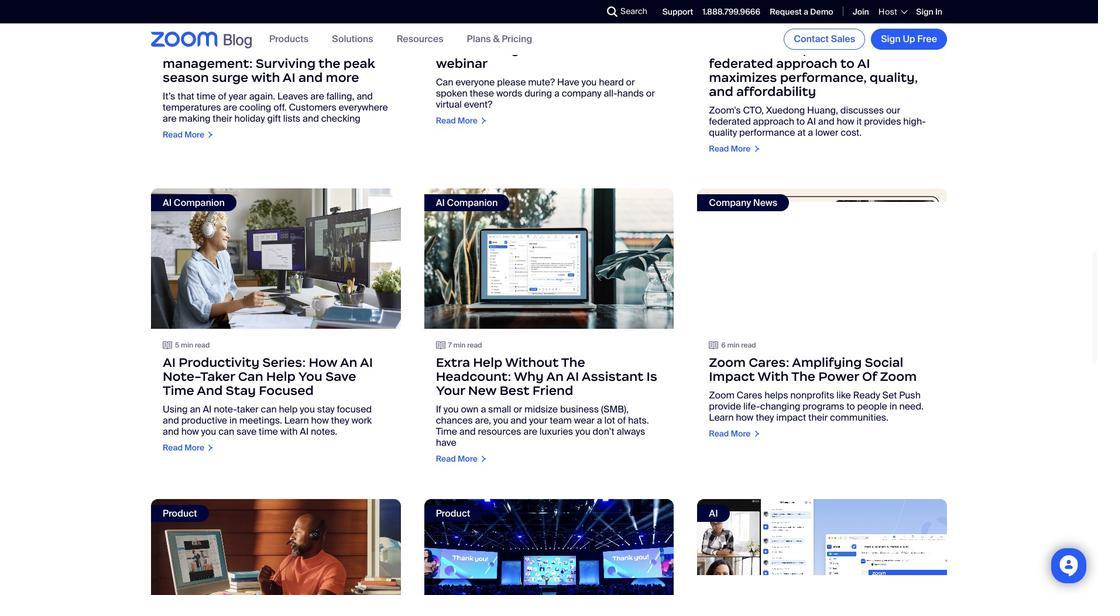 Task type: describe. For each thing, give the bounding box(es) containing it.
time inside contact center workforce management: surviving the peak season surge with ai and more it's that time of year again. leaves are falling, and temperatures are cooling off. customers everywhere are making their holiday gift lists and checking read more
[[197, 90, 216, 102]]

cto,
[[743, 104, 764, 116]]

ai productivity series: how an ai note-taker can help you save time and stay focused image
[[151, 189, 401, 329]]

impact
[[777, 412, 806, 424]]

have inside extra help without the headcount: why an ai assistant is your new best friend if you own a small or midsize business (smb), chances are, you and your team wear a lot of hats. time and resources are luxuries you don't always have read more
[[436, 437, 457, 449]]

zoom inside 5 min read zoom cto deep dive: how our federated approach to ai maximizes performance, quality, and affordability zoom's cto, xuedong huang, discusses our federated approach to ai and how it provides high- quality performance at a lower cost. read more
[[709, 41, 746, 57]]

solutions
[[332, 33, 373, 45]]

workforce
[[264, 41, 330, 57]]

plans & pricing link
[[467, 33, 532, 45]]

min for extra help without the headcount: why an ai assistant is your new best friend
[[453, 341, 466, 350]]

have inside this meeting should have been a webinar can everyone please mute? have you heard or spoken these words during a company all-hands or virtual event? read more
[[569, 41, 600, 57]]

can inside this meeting should have been a webinar can everyone please mute? have you heard or spoken these words during a company all-hands or virtual event? read more
[[436, 76, 453, 88]]

the
[[319, 55, 341, 71]]

7 min read
[[448, 341, 482, 350]]

you inside this meeting should have been a webinar can everyone please mute? have you heard or spoken these words during a company all-hands or virtual event? read more
[[582, 76, 597, 88]]

read for ai productivity series: how an ai note-taker can help you save time and stay focused
[[195, 341, 210, 350]]

1 product link from the left
[[151, 500, 401, 596]]

zoom logo image
[[151, 32, 218, 47]]

companion for help
[[447, 197, 498, 209]]

5 ingredients for success image
[[151, 500, 401, 596]]

company
[[562, 87, 602, 99]]

notes.
[[311, 426, 337, 438]]

and left the an
[[163, 415, 179, 427]]

support link
[[663, 6, 693, 17]]

been
[[603, 41, 635, 57]]

to inside zoom cares: amplifying social impact with the power of zoom zoom cares helps nonprofits like ready set push provide life-changing programs to people in need. learn how they impact their communities. read more
[[847, 401, 855, 413]]

focused
[[337, 404, 372, 416]]

zoom cares: amplifying social impact with the power of zoom image
[[698, 189, 947, 329]]

help inside ai productivity series: how an ai note-taker can help you save time and stay focused using an ai note-taker can help you stay focused and productive in meetings. learn how they work and how you can save time with ai notes. read more
[[266, 369, 296, 385]]

1 federated from the top
[[709, 55, 773, 71]]

read for zoom cares: amplifying social impact with the power of zoom
[[741, 341, 756, 350]]

peak
[[344, 55, 375, 71]]

and left your
[[511, 415, 527, 427]]

demo
[[811, 6, 834, 17]]

set
[[883, 390, 897, 402]]

dive:
[[815, 41, 845, 57]]

pricing
[[502, 33, 532, 45]]

time inside ai productivity series: how an ai note-taker can help you save time and stay focused using an ai note-taker can help you stay focused and productive in meetings. learn how they work and how you can save time with ai notes. read more
[[163, 383, 194, 399]]

plans
[[467, 33, 491, 45]]

customers
[[289, 101, 337, 113]]

request
[[770, 6, 802, 17]]

their inside zoom cares: amplifying social impact with the power of zoom zoom cares helps nonprofits like ready set push provide life-changing programs to people in need. learn how they impact their communities. read more
[[809, 412, 828, 424]]

cost.
[[841, 126, 862, 139]]

more inside this meeting should have been a webinar can everyone please mute? have you heard or spoken these words during a company all-hands or virtual event? read more
[[458, 115, 478, 126]]

own
[[461, 404, 479, 416]]

company news
[[709, 197, 778, 209]]

are left the falling,
[[310, 90, 324, 102]]

virtual
[[436, 98, 462, 110]]

save
[[237, 426, 257, 438]]

making
[[179, 112, 211, 124]]

request a demo
[[770, 6, 834, 17]]

products
[[269, 33, 309, 45]]

push
[[900, 390, 921, 402]]

time inside ai productivity series: how an ai note-taker can help you save time and stay focused using an ai note-taker can help you stay focused and productive in meetings. learn how they work and how you can save time with ai notes. read more
[[259, 426, 278, 438]]

heard
[[599, 76, 624, 88]]

that
[[178, 90, 194, 102]]

contact center workforce management: surviving the peak season surge with ai and more it's that time of year again. leaves are falling, and temperatures are cooling off. customers everywhere are making their holiday gift lists and checking read more
[[163, 41, 388, 140]]

sign for sign in
[[917, 6, 934, 17]]

note-
[[214, 404, 237, 416]]

search
[[621, 6, 648, 16]]

1.888.799.9666
[[703, 6, 761, 17]]

hands
[[617, 87, 644, 99]]

search image
[[607, 6, 618, 17]]

can inside ai productivity series: how an ai note-taker can help you save time and stay focused using an ai note-taker can help you stay focused and productive in meetings. learn how they work and how you can save time with ai notes. read more
[[238, 369, 263, 385]]

new
[[468, 383, 497, 399]]

high-
[[904, 115, 926, 127]]

year
[[229, 90, 247, 102]]

using
[[163, 404, 188, 416]]

you right are,
[[493, 415, 509, 427]]

sign for sign up free
[[881, 33, 901, 45]]

season
[[163, 69, 209, 85]]

zoom down impact
[[709, 390, 735, 402]]

&
[[493, 33, 500, 45]]

are inside extra help without the headcount: why an ai assistant is your new best friend if you own a small or midsize business (smb), chances are, you and your team wear a lot of hats. time and resources are luxuries you don't always have read more
[[524, 426, 538, 438]]

7
[[448, 341, 452, 350]]

in inside zoom cares: amplifying social impact with the power of zoom zoom cares helps nonprofits like ready set push provide life-changing programs to people in need. learn how they impact their communities. read more
[[890, 401, 897, 413]]

zoom cares: amplifying social impact with the power of zoom zoom cares helps nonprofits like ready set push provide life-changing programs to people in need. learn how they impact their communities. read more
[[709, 355, 924, 439]]

and right lists on the left top of the page
[[303, 112, 319, 124]]

team
[[550, 415, 572, 427]]

amplifying
[[792, 355, 862, 371]]

like
[[837, 390, 851, 402]]

read inside 5 min read zoom cto deep dive: how our federated approach to ai maximizes performance, quality, and affordability zoom's cto, xuedong huang, discusses our federated approach to ai and how it provides high- quality performance at a lower cost. read more
[[709, 143, 729, 154]]

everyone
[[456, 76, 495, 88]]

more inside contact center workforce management: surviving the peak season surge with ai and more it's that time of year again. leaves are falling, and temperatures are cooling off. customers everywhere are making their holiday gift lists and checking read more
[[185, 129, 204, 140]]

at
[[798, 126, 806, 139]]

with inside contact center workforce management: surviving the peak season surge with ai and more it's that time of year again. leaves are falling, and temperatures are cooling off. customers everywhere are making their holiday gift lists and checking read more
[[251, 69, 280, 85]]

ai link
[[698, 500, 947, 596]]

the inside extra help without the headcount: why an ai assistant is your new best friend if you own a small or midsize business (smb), chances are, you and your team wear a lot of hats. time and resources are luxuries you don't always have read more
[[561, 355, 585, 371]]

products button
[[269, 33, 309, 45]]

or inside extra help without the headcount: why an ai assistant is your new best friend if you own a small or midsize business (smb), chances are, you and your team wear a lot of hats. time and resources are luxuries you don't always have read more
[[514, 404, 522, 416]]

min for zoom cares: amplifying social impact with the power of zoom
[[728, 341, 740, 350]]

you left the stay
[[300, 404, 315, 416]]

performance
[[740, 126, 795, 139]]

they inside ai productivity series: how an ai note-taker can help you save time and stay focused using an ai note-taker can help you stay focused and productive in meetings. learn how they work and how you can save time with ai notes. read more
[[331, 415, 349, 427]]

1 vertical spatial our
[[886, 104, 901, 116]]

5 min read for meeting
[[448, 27, 483, 37]]

note-
[[163, 369, 200, 385]]

0 vertical spatial to
[[841, 55, 855, 71]]

center
[[219, 41, 261, 57]]

contact for sales
[[794, 33, 829, 45]]

your
[[529, 415, 548, 427]]

a right been
[[638, 41, 646, 57]]

support
[[663, 6, 693, 17]]

read inside this meeting should have been a webinar can everyone please mute? have you heard or spoken these words during a company all-hands or virtual event? read more
[[436, 115, 456, 126]]

up
[[903, 33, 916, 45]]

are down it's
[[163, 112, 177, 124]]

company
[[709, 197, 751, 209]]

are left cooling
[[223, 101, 237, 113]]

sign up free link
[[871, 29, 947, 50]]

stay
[[317, 404, 335, 416]]

zoom's
[[709, 104, 741, 116]]

in inside ai productivity series: how an ai note-taker can help you save time and stay focused using an ai note-taker can help you stay focused and productive in meetings. learn how they work and how you can save time with ai notes. read more
[[229, 415, 237, 427]]

min inside 5 min read zoom cto deep dive: how our federated approach to ai maximizes performance, quality, and affordability zoom's cto, xuedong huang, discusses our federated approach to ai and how it provides high- quality performance at a lower cost. read more
[[727, 27, 740, 37]]

plans & pricing
[[467, 33, 532, 45]]

ai companion for help
[[436, 197, 498, 209]]

and down the own at the bottom of the page
[[460, 426, 476, 438]]

mute?
[[528, 76, 555, 88]]

huang,
[[808, 104, 838, 116]]

it's
[[163, 90, 175, 102]]

more inside 5 min read zoom cto deep dive: how our federated approach to ai maximizes performance, quality, and affordability zoom's cto, xuedong huang, discusses our federated approach to ai and how it provides high- quality performance at a lower cost. read more
[[731, 143, 751, 154]]

cares
[[737, 390, 763, 402]]

a inside 5 min read zoom cto deep dive: how our federated approach to ai maximizes performance, quality, and affordability zoom's cto, xuedong huang, discusses our federated approach to ai and how it provides high- quality performance at a lower cost. read more
[[808, 126, 813, 139]]

and down using
[[163, 426, 179, 438]]

more inside extra help without the headcount: why an ai assistant is your new best friend if you own a small or midsize business (smb), chances are, you and your team wear a lot of hats. time and resources are luxuries you don't always have read more
[[458, 454, 478, 465]]

their inside contact center workforce management: surviving the peak season surge with ai and more it's that time of year again. leaves are falling, and temperatures are cooling off. customers everywhere are making their holiday gift lists and checking read more
[[213, 112, 232, 124]]

logo blog.svg image
[[224, 31, 252, 50]]

event?
[[464, 98, 493, 110]]

changing
[[760, 401, 801, 413]]

quality,
[[870, 69, 918, 85]]

companion for productivity
[[174, 197, 225, 209]]

again.
[[249, 90, 275, 102]]

resources
[[478, 426, 521, 438]]

a left lot
[[597, 415, 602, 427]]

have
[[557, 76, 580, 88]]

of inside contact center workforce management: surviving the peak season surge with ai and more it's that time of year again. leaves are falling, and temperatures are cooling off. customers everywhere are making their holiday gift lists and checking read more
[[218, 90, 227, 102]]

this
[[436, 41, 463, 57]]

quality
[[709, 126, 737, 139]]

luxuries
[[540, 426, 573, 438]]

sales
[[831, 33, 856, 45]]

zoom up set at bottom right
[[880, 369, 917, 385]]

this meeting should have been a webinar image
[[424, 0, 674, 16]]

how inside 5 min read zoom cto deep dive: how our federated approach to ai maximizes performance, quality, and affordability zoom's cto, xuedong huang, discusses our federated approach to ai and how it provides high- quality performance at a lower cost. read more
[[837, 115, 855, 127]]

everywhere
[[339, 101, 388, 113]]

sign in link
[[917, 6, 943, 17]]

resources button
[[397, 33, 444, 45]]

2 federated from the top
[[709, 115, 751, 127]]

ai inside contact center workforce management: surviving the peak season surge with ai and more it's that time of year again. leaves are falling, and temperatures are cooling off. customers everywhere are making their holiday gift lists and checking read more
[[283, 69, 296, 85]]

you
[[298, 369, 323, 385]]

1 vertical spatial can
[[219, 426, 234, 438]]

should
[[523, 41, 566, 57]]

cares:
[[749, 355, 790, 371]]

read inside extra help without the headcount: why an ai assistant is your new best friend if you own a small or midsize business (smb), chances are, you and your team wear a lot of hats. time and resources are luxuries you don't always have read more
[[436, 454, 456, 465]]

work
[[352, 415, 372, 427]]

more inside ai productivity series: how an ai note-taker can help you save time and stay focused using an ai note-taker can help you stay focused and productive in meetings. learn how they work and how you can save time with ai notes. read more
[[185, 443, 204, 453]]

5 for this meeting should have been a webinar
[[448, 27, 453, 37]]

join
[[853, 6, 869, 17]]

news
[[753, 197, 778, 209]]

the inside zoom cares: amplifying social impact with the power of zoom zoom cares helps nonprofits like ready set push provide life-changing programs to people in need. learn how they impact their communities. read more
[[792, 369, 816, 385]]

a right the during
[[554, 87, 560, 99]]

taker
[[237, 404, 259, 416]]



Task type: vqa. For each thing, say whether or not it's contained in the screenshot.
'ten'
no



Task type: locate. For each thing, give the bounding box(es) containing it.
0 horizontal spatial they
[[331, 415, 349, 427]]

federated down maximizes
[[709, 115, 751, 127]]

5 min read zoom cto deep dive: how our federated approach to ai maximizes performance, quality, and affordability zoom's cto, xuedong huang, discusses our federated approach to ai and how it provides high- quality performance at a lower cost. read more
[[709, 27, 926, 154]]

need.
[[900, 401, 924, 413]]

wear
[[574, 415, 595, 427]]

1 vertical spatial with
[[280, 426, 298, 438]]

5 up this
[[448, 27, 453, 37]]

generative ai image
[[698, 500, 947, 596]]

min right the '10'
[[184, 27, 196, 37]]

0 vertical spatial our
[[880, 41, 901, 57]]

1 horizontal spatial contact
[[794, 33, 829, 45]]

you right have
[[582, 76, 597, 88]]

5 min read up this
[[448, 27, 483, 37]]

of right lot
[[618, 415, 626, 427]]

0 horizontal spatial contact
[[163, 41, 216, 57]]

or
[[626, 76, 635, 88], [646, 87, 655, 99], [514, 404, 522, 416]]

more down making
[[185, 129, 204, 140]]

free
[[918, 33, 937, 45]]

read right 6 at bottom right
[[741, 341, 756, 350]]

1 horizontal spatial time
[[436, 426, 457, 438]]

and
[[197, 383, 223, 399]]

an inside extra help without the headcount: why an ai assistant is your new best friend if you own a small or midsize business (smb), chances are, you and your team wear a lot of hats. time and resources are luxuries you don't always have read more
[[546, 369, 564, 385]]

all-
[[604, 87, 617, 99]]

1 horizontal spatial product
[[436, 508, 470, 520]]

read left &
[[468, 27, 483, 37]]

read right the '10'
[[198, 27, 213, 37]]

2 vertical spatial to
[[847, 401, 855, 413]]

zoom on zoom: 6 takeaways from our largest hybrid event image
[[424, 500, 674, 596]]

0 vertical spatial in
[[890, 401, 897, 413]]

or right small
[[514, 404, 522, 416]]

2 product from the left
[[436, 508, 470, 520]]

headcount:
[[436, 369, 511, 385]]

are down midsize
[[524, 426, 538, 438]]

read down making
[[163, 129, 183, 140]]

min for this meeting should have been a webinar
[[454, 27, 466, 37]]

0 vertical spatial 5 min read
[[448, 27, 483, 37]]

or right heard
[[626, 76, 635, 88]]

cooling
[[240, 101, 271, 113]]

our left high-
[[886, 104, 901, 116]]

to left people
[[847, 401, 855, 413]]

save
[[326, 369, 356, 385]]

sign left up
[[881, 33, 901, 45]]

their down year
[[213, 112, 232, 124]]

read for extra help without the headcount: why an ai assistant is your new best friend
[[467, 341, 482, 350]]

extra
[[436, 355, 470, 371]]

0 horizontal spatial ai companion
[[163, 197, 225, 209]]

0 vertical spatial of
[[218, 90, 227, 102]]

min for ai productivity series: how an ai note-taker can help you save time and stay focused
[[181, 341, 193, 350]]

0 vertical spatial sign
[[917, 6, 934, 17]]

0 vertical spatial time
[[197, 90, 216, 102]]

0 horizontal spatial companion
[[174, 197, 225, 209]]

read down chances on the left bottom of page
[[436, 454, 456, 465]]

how inside zoom cares: amplifying social impact with the power of zoom zoom cares helps nonprofits like ready set push provide life-changing programs to people in need. learn how they impact their communities. read more
[[736, 412, 754, 424]]

5 min read up productivity at the left bottom
[[175, 341, 210, 350]]

with inside ai productivity series: how an ai note-taker can help you save time and stay focused using an ai note-taker can help you stay focused and productive in meetings. learn how they work and how you can save time with ai notes. read more
[[280, 426, 298, 438]]

provide
[[709, 401, 741, 413]]

1 horizontal spatial in
[[890, 401, 897, 413]]

2 horizontal spatial 5
[[722, 27, 726, 37]]

1 vertical spatial their
[[809, 412, 828, 424]]

1 horizontal spatial can
[[261, 404, 277, 416]]

the up friend
[[561, 355, 585, 371]]

time up using
[[163, 383, 194, 399]]

meetings.
[[239, 415, 282, 427]]

read down virtual
[[436, 115, 456, 126]]

federated
[[709, 55, 773, 71], [709, 115, 751, 127]]

social
[[865, 355, 904, 371]]

ai productivity series: how an ai note-taker can help you save time and stay focused using an ai note-taker can help you stay focused and productive in meetings. learn how they work and how you can save time with ai notes. read more
[[163, 355, 373, 453]]

1 horizontal spatial the
[[792, 369, 816, 385]]

time inside extra help without the headcount: why an ai assistant is your new best friend if you own a small or midsize business (smb), chances are, you and your team wear a lot of hats. time and resources are luxuries you don't always have read more
[[436, 426, 457, 438]]

an right why
[[546, 369, 564, 385]]

help left the you
[[266, 369, 296, 385]]

they left work at bottom left
[[331, 415, 349, 427]]

1 horizontal spatial of
[[618, 415, 626, 427]]

approach down contact sales link
[[776, 55, 838, 71]]

read
[[198, 27, 213, 37], [468, 27, 483, 37], [741, 27, 756, 37], [195, 341, 210, 350], [467, 341, 482, 350], [741, 341, 756, 350]]

zoom cto deep dive: how our federated approach to ai maximizes performance, quality, and affordability image
[[698, 0, 947, 16]]

1 horizontal spatial time
[[259, 426, 278, 438]]

and up leaves at the top of the page
[[299, 69, 323, 85]]

they inside zoom cares: amplifying social impact with the power of zoom zoom cares helps nonprofits like ready set push provide life-changing programs to people in need. learn how they impact their communities. read more
[[756, 412, 774, 424]]

1 horizontal spatial companion
[[447, 197, 498, 209]]

their down nonprofits
[[809, 412, 828, 424]]

a
[[804, 6, 809, 17], [638, 41, 646, 57], [554, 87, 560, 99], [808, 126, 813, 139], [481, 404, 486, 416], [597, 415, 602, 427]]

can left help
[[261, 404, 277, 416]]

0 vertical spatial can
[[436, 76, 453, 88]]

more inside zoom cares: amplifying social impact with the power of zoom zoom cares helps nonprofits like ready set push provide life-changing programs to people in need. learn how they impact their communities. read more
[[731, 429, 751, 439]]

host
[[879, 6, 898, 17]]

always
[[617, 426, 645, 438]]

xuedong
[[766, 104, 805, 116]]

5 up note-
[[175, 341, 179, 350]]

and right at
[[818, 115, 835, 127]]

of
[[863, 369, 877, 385]]

how inside ai productivity series: how an ai note-taker can help you save time and stay focused using an ai note-taker can help you stay focused and productive in meetings. learn how they work and how you can save time with ai notes. read more
[[309, 355, 338, 371]]

0 horizontal spatial learn
[[284, 415, 309, 427]]

you
[[582, 76, 597, 88], [300, 404, 315, 416], [444, 404, 459, 416], [493, 415, 509, 427], [201, 426, 216, 438], [576, 426, 591, 438]]

None search field
[[564, 2, 610, 21]]

5 down 1.888.799.9666
[[722, 27, 726, 37]]

can up taker
[[238, 369, 263, 385]]

ai inside extra help without the headcount: why an ai assistant is your new best friend if you own a small or midsize business (smb), chances are, you and your team wear a lot of hats. time and resources are luxuries you don't always have read more
[[566, 369, 579, 385]]

read up cto
[[741, 27, 756, 37]]

read for this meeting should have been a webinar
[[468, 27, 483, 37]]

1 horizontal spatial ai companion
[[436, 197, 498, 209]]

1 vertical spatial to
[[797, 115, 805, 127]]

0 horizontal spatial an
[[340, 355, 358, 371]]

learn inside zoom cares: amplifying social impact with the power of zoom zoom cares helps nonprofits like ready set push provide life-changing programs to people in need. learn how they impact their communities. read more
[[709, 412, 734, 424]]

search image
[[607, 6, 618, 17]]

sign in
[[917, 6, 943, 17]]

0 vertical spatial approach
[[776, 55, 838, 71]]

gift
[[267, 112, 281, 124]]

0 horizontal spatial can
[[238, 369, 263, 385]]

with up again. on the top of page
[[251, 69, 280, 85]]

0 horizontal spatial can
[[219, 426, 234, 438]]

learn inside ai productivity series: how an ai note-taker can help you save time and stay focused using an ai note-taker can help you stay focused and productive in meetings. learn how they work and how you can save time with ai notes. read more
[[284, 415, 309, 427]]

1 vertical spatial time
[[259, 426, 278, 438]]

1 horizontal spatial 5
[[448, 27, 453, 37]]

federated up affordability
[[709, 55, 773, 71]]

have down chances on the left bottom of page
[[436, 437, 457, 449]]

to left "huang,"
[[797, 115, 805, 127]]

5 inside 5 min read zoom cto deep dive: how our federated approach to ai maximizes performance, quality, and affordability zoom's cto, xuedong huang, discusses our federated approach to ai and how it provides high- quality performance at a lower cost. read more
[[722, 27, 726, 37]]

min left plans
[[454, 27, 466, 37]]

contact for center
[[163, 41, 216, 57]]

more
[[458, 115, 478, 126], [185, 129, 204, 140], [731, 143, 751, 154], [731, 429, 751, 439], [185, 443, 204, 453], [458, 454, 478, 465]]

webinar
[[436, 55, 488, 71]]

lot
[[605, 415, 615, 427]]

1 vertical spatial in
[[229, 415, 237, 427]]

0 vertical spatial how
[[848, 41, 877, 57]]

learn left notes.
[[284, 415, 309, 427]]

performance,
[[780, 69, 867, 85]]

0 horizontal spatial have
[[436, 437, 457, 449]]

time right save
[[259, 426, 278, 438]]

1 horizontal spatial they
[[756, 412, 774, 424]]

1.888.799.9666 link
[[703, 6, 761, 17]]

a right at
[[808, 126, 813, 139]]

10
[[175, 27, 182, 37]]

of
[[218, 90, 227, 102], [618, 415, 626, 427]]

0 horizontal spatial in
[[229, 415, 237, 427]]

contact down request a demo link
[[794, 33, 829, 45]]

read
[[436, 115, 456, 126], [163, 129, 183, 140], [709, 143, 729, 154], [709, 429, 729, 439], [163, 443, 183, 453], [436, 454, 456, 465]]

product for 2nd product 'link'
[[436, 508, 470, 520]]

the
[[561, 355, 585, 371], [792, 369, 816, 385]]

extra help without the headcount: why an ai assistant is your new best friend image
[[424, 189, 674, 329]]

1 vertical spatial of
[[618, 415, 626, 427]]

their
[[213, 112, 232, 124], [809, 412, 828, 424]]

min right 7
[[453, 341, 466, 350]]

zoom down 6 at bottom right
[[709, 355, 746, 371]]

0 vertical spatial can
[[261, 404, 277, 416]]

how down cares at the right bottom of the page
[[736, 412, 754, 424]]

1 vertical spatial can
[[238, 369, 263, 385]]

sign inside 'link'
[[881, 33, 901, 45]]

1 vertical spatial sign
[[881, 33, 901, 45]]

5 for ai productivity series: how an ai note-taker can help you save time and stay focused
[[175, 341, 179, 350]]

1 horizontal spatial 5 min read
[[448, 27, 483, 37]]

contact inside contact center workforce management: surviving the peak season surge with ai and more it's that time of year again. leaves are falling, and temperatures are cooling off. customers everywhere are making their holiday gift lists and checking read more
[[163, 41, 216, 57]]

a right the own at the bottom of the page
[[481, 404, 486, 416]]

product for 1st product 'link' from left
[[163, 508, 197, 520]]

5 min read for productivity
[[175, 341, 210, 350]]

taker
[[200, 369, 235, 385]]

learn left life-
[[709, 412, 734, 424]]

falling,
[[327, 90, 354, 102]]

an
[[340, 355, 358, 371], [546, 369, 564, 385]]

ai companion for productivity
[[163, 197, 225, 209]]

1 product from the left
[[163, 508, 197, 520]]

0 horizontal spatial of
[[218, 90, 227, 102]]

read inside zoom cares: amplifying social impact with the power of zoom zoom cares helps nonprofits like ready set push provide life-changing programs to people in need. learn how they impact their communities. read more
[[709, 429, 729, 439]]

2 product link from the left
[[424, 500, 674, 596]]

read for contact center workforce management: surviving the peak season surge with ai and more
[[198, 27, 213, 37]]

are
[[310, 90, 324, 102], [223, 101, 237, 113], [163, 112, 177, 124], [524, 426, 538, 438]]

during
[[525, 87, 552, 99]]

an inside ai productivity series: how an ai note-taker can help you save time and stay focused using an ai note-taker can help you stay focused and productive in meetings. learn how they work and how you can save time with ai notes. read more
[[340, 355, 358, 371]]

help down 7 min read
[[473, 355, 503, 371]]

2 horizontal spatial or
[[646, 87, 655, 99]]

series:
[[263, 355, 306, 371]]

0 vertical spatial federated
[[709, 55, 773, 71]]

1 vertical spatial approach
[[753, 115, 795, 127]]

productive
[[181, 415, 227, 427]]

0 horizontal spatial sign
[[881, 33, 901, 45]]

join link
[[853, 6, 869, 17]]

with
[[758, 369, 789, 385]]

zoom up maximizes
[[709, 41, 746, 57]]

how right "series:"
[[309, 355, 338, 371]]

more down quality
[[731, 143, 751, 154]]

power
[[819, 369, 860, 385]]

how inside 5 min read zoom cto deep dive: how our federated approach to ai maximizes performance, quality, and affordability zoom's cto, xuedong huang, discusses our federated approach to ai and how it provides high- quality performance at a lower cost. read more
[[848, 41, 877, 57]]

1 horizontal spatial sign
[[917, 6, 934, 17]]

min for contact center workforce management: surviving the peak season surge with ai and more
[[184, 27, 196, 37]]

1 horizontal spatial can
[[436, 76, 453, 88]]

off.
[[274, 101, 287, 113]]

these
[[470, 87, 494, 99]]

chances
[[436, 415, 473, 427]]

your
[[436, 383, 465, 399]]

0 vertical spatial with
[[251, 69, 280, 85]]

0 horizontal spatial time
[[163, 383, 194, 399]]

1 vertical spatial have
[[436, 437, 457, 449]]

0 horizontal spatial or
[[514, 404, 522, 416]]

maximizes
[[709, 69, 777, 85]]

min down 1.888.799.9666 link at the right top of page
[[727, 27, 740, 37]]

of inside extra help without the headcount: why an ai assistant is your new best friend if you own a small or midsize business (smb), chances are, you and your team wear a lot of hats. time and resources are luxuries you don't always have read more
[[618, 415, 626, 427]]

how left 'it'
[[837, 115, 855, 127]]

read down using
[[163, 443, 183, 453]]

can left save
[[219, 426, 234, 438]]

the up nonprofits
[[792, 369, 816, 385]]

friend
[[533, 383, 573, 399]]

1 horizontal spatial their
[[809, 412, 828, 424]]

learn
[[709, 412, 734, 424], [284, 415, 309, 427]]

read inside 5 min read zoom cto deep dive: how our federated approach to ai maximizes performance, quality, and affordability zoom's cto, xuedong huang, discusses our federated approach to ai and how it provides high- quality performance at a lower cost. read more
[[741, 27, 756, 37]]

read down the provide
[[709, 429, 729, 439]]

resources
[[397, 33, 444, 45]]

how right help
[[311, 415, 329, 427]]

0 vertical spatial time
[[163, 383, 194, 399]]

host button
[[879, 6, 907, 17]]

more
[[326, 69, 359, 85]]

contact down "10 min read"
[[163, 41, 216, 57]]

1 horizontal spatial how
[[848, 41, 877, 57]]

our left up
[[880, 41, 901, 57]]

you right if
[[444, 404, 459, 416]]

business
[[560, 404, 599, 416]]

please
[[497, 76, 526, 88]]

0 vertical spatial have
[[569, 41, 600, 57]]

a left demo
[[804, 6, 809, 17]]

assistant
[[582, 369, 644, 385]]

to down "sales"
[[841, 55, 855, 71]]

0 horizontal spatial product
[[163, 508, 197, 520]]

0 horizontal spatial product link
[[151, 500, 401, 596]]

time
[[197, 90, 216, 102], [259, 426, 278, 438]]

0 horizontal spatial 5
[[175, 341, 179, 350]]

1 vertical spatial federated
[[709, 115, 751, 127]]

you down note-
[[201, 426, 216, 438]]

min
[[184, 27, 196, 37], [454, 27, 466, 37], [727, 27, 740, 37], [181, 341, 193, 350], [453, 341, 466, 350], [728, 341, 740, 350]]

0 horizontal spatial time
[[197, 90, 216, 102]]

more down event?
[[458, 115, 478, 126]]

temperatures
[[163, 101, 221, 113]]

spoken
[[436, 87, 468, 99]]

help inside extra help without the headcount: why an ai assistant is your new best friend if you own a small or midsize business (smb), chances are, you and your team wear a lot of hats. time and resources are luxuries you don't always have read more
[[473, 355, 503, 371]]

and up 'zoom's'
[[709, 83, 734, 99]]

read right 7
[[467, 341, 482, 350]]

it
[[857, 115, 862, 127]]

read down quality
[[709, 143, 729, 154]]

min up note-
[[181, 341, 193, 350]]

0 horizontal spatial their
[[213, 112, 232, 124]]

how down the an
[[181, 426, 199, 438]]

1 vertical spatial how
[[309, 355, 338, 371]]

don't
[[593, 426, 615, 438]]

0 horizontal spatial 5 min read
[[175, 341, 210, 350]]

0 horizontal spatial help
[[266, 369, 296, 385]]

read inside ai productivity series: how an ai note-taker can help you save time and stay focused using an ai note-taker can help you stay focused and productive in meetings. learn how they work and how you can save time with ai notes. read more
[[163, 443, 183, 453]]

1 horizontal spatial an
[[546, 369, 564, 385]]

1 ai companion from the left
[[163, 197, 225, 209]]

have left been
[[569, 41, 600, 57]]

you left don't
[[576, 426, 591, 438]]

focused
[[259, 383, 314, 399]]

sign left in
[[917, 6, 934, 17]]

1 horizontal spatial product link
[[424, 500, 674, 596]]

more down life-
[[731, 429, 751, 439]]

more down productive
[[185, 443, 204, 453]]

min right 6 at bottom right
[[728, 341, 740, 350]]

1 horizontal spatial have
[[569, 41, 600, 57]]

product
[[163, 508, 197, 520], [436, 508, 470, 520]]

more down chances on the left bottom of page
[[458, 454, 478, 465]]

in left meetings.
[[229, 415, 237, 427]]

in left need.
[[890, 401, 897, 413]]

they down helps
[[756, 412, 774, 424]]

2 ai companion from the left
[[436, 197, 498, 209]]

0 horizontal spatial the
[[561, 355, 585, 371]]

of left year
[[218, 90, 227, 102]]

0 vertical spatial their
[[213, 112, 232, 124]]

can
[[261, 404, 277, 416], [219, 426, 234, 438]]

time
[[163, 383, 194, 399], [436, 426, 457, 438]]

1 horizontal spatial help
[[473, 355, 503, 371]]

1 horizontal spatial or
[[626, 76, 635, 88]]

read inside contact center workforce management: surviving the peak season surge with ai and more it's that time of year again. leaves are falling, and temperatures are cooling off. customers everywhere are making their holiday gift lists and checking read more
[[163, 129, 183, 140]]

can up virtual
[[436, 76, 453, 88]]

an right the you
[[340, 355, 358, 371]]

contact inside contact sales link
[[794, 33, 829, 45]]

2 companion from the left
[[447, 197, 498, 209]]

and right the falling,
[[357, 90, 373, 102]]

management:
[[163, 55, 253, 71]]

contact sales link
[[784, 29, 866, 50]]

1 companion from the left
[[174, 197, 225, 209]]

1 horizontal spatial learn
[[709, 412, 734, 424]]

this meeting should have been a webinar can everyone please mute? have you heard or spoken these words during a company all-hands or virtual event? read more
[[436, 41, 655, 126]]

help
[[473, 355, 503, 371], [266, 369, 296, 385]]

1 vertical spatial time
[[436, 426, 457, 438]]

1 vertical spatial 5 min read
[[175, 341, 210, 350]]

surviving
[[256, 55, 316, 71]]

0 horizontal spatial how
[[309, 355, 338, 371]]

provides
[[864, 115, 901, 127]]

lists
[[283, 112, 301, 124]]

sign up free
[[881, 33, 937, 45]]

time right that
[[197, 90, 216, 102]]



